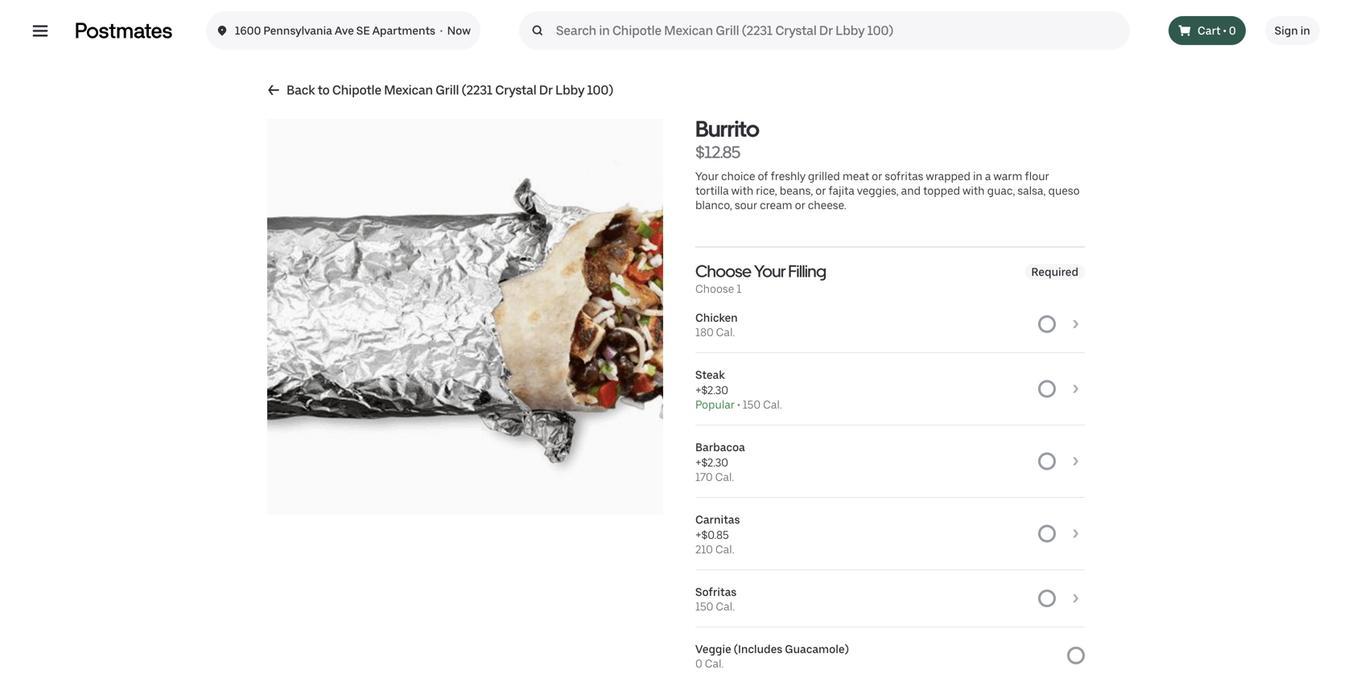 Task type: locate. For each thing, give the bounding box(es) containing it.
+ for 170
[[695, 456, 702, 470]]

fajita
[[829, 184, 855, 198]]

or down beans,
[[795, 198, 806, 212]]

chicken 180 cal.
[[695, 311, 738, 339]]

1600 pennsylvania ave se apartments • now
[[235, 24, 471, 37]]

+ up 210
[[695, 528, 702, 542]]

$2.30 for popular
[[702, 384, 728, 397]]

or up veggies,
[[872, 169, 882, 183]]

topped
[[923, 184, 960, 198]]

with left guac,
[[963, 184, 985, 198]]

burrito $12.85 your choice of freshly grilled meat or sofritas wrapped in a warm flour tortilla with rice, beans, or fajita veggies, and topped with guac, salsa, queso blanco, sour cream or cheese.
[[695, 116, 1080, 212]]

1 vertical spatial your
[[754, 261, 786, 281]]

$2.30
[[702, 384, 728, 397], [702, 456, 728, 470]]

1 vertical spatial choose
[[695, 282, 734, 296]]

barbacoa
[[695, 441, 745, 454]]

choose up 1
[[695, 261, 751, 281]]

1 horizontal spatial 0
[[1229, 24, 1236, 37]]

back to chipotle mexican grill (2231 crystal dr lbby 100) link
[[267, 80, 613, 100]]

burrito
[[695, 116, 759, 142]]

$2.30 down "barbacoa" at the bottom
[[702, 456, 728, 470]]

1 vertical spatial 150
[[695, 600, 713, 614]]

170
[[695, 471, 713, 484]]

0 horizontal spatial •
[[440, 24, 443, 37]]

now
[[447, 24, 471, 37]]

in
[[1301, 24, 1310, 37], [973, 169, 983, 183]]

1 horizontal spatial with
[[963, 184, 985, 198]]

guacamole)
[[785, 643, 849, 656]]

1 vertical spatial 0
[[695, 657, 702, 671]]

1 horizontal spatial your
[[754, 261, 786, 281]]

cream
[[760, 198, 793, 212]]

0 horizontal spatial with
[[731, 184, 754, 198]]

cal. down the $0.85
[[716, 543, 735, 557]]

carnitas
[[695, 513, 740, 527]]

cal. down "sofritas"
[[716, 600, 735, 614]]

in inside burrito $12.85 your choice of freshly grilled meat or sofritas wrapped in a warm flour tortilla with rice, beans, or fajita veggies, and topped with guac, salsa, queso blanco, sour cream or cheese.
[[973, 169, 983, 183]]

0 horizontal spatial in
[[973, 169, 983, 183]]

your
[[695, 169, 719, 183], [754, 261, 786, 281]]

beans,
[[780, 184, 813, 198]]

blanco,
[[695, 198, 732, 212]]

grilled
[[808, 169, 840, 183]]

• left now
[[440, 24, 443, 37]]

veggie (includes guacamole) 0 cal.
[[695, 643, 849, 671]]

1 horizontal spatial in
[[1301, 24, 1310, 37]]

back
[[287, 83, 315, 98]]

•
[[440, 24, 443, 37], [1223, 24, 1227, 37], [737, 398, 740, 412]]

0 horizontal spatial or
[[795, 198, 806, 212]]

$2.30 inside barbacoa + $2.30 170 cal.
[[702, 456, 728, 470]]

100)
[[587, 83, 613, 98]]

1 + from the top
[[695, 384, 702, 397]]

0 vertical spatial 150
[[743, 398, 761, 412]]

1 choose from the top
[[695, 261, 751, 281]]

1 $2.30 from the top
[[702, 384, 728, 397]]

1 vertical spatial or
[[816, 184, 826, 198]]

$2.30 inside "steak + $2.30 popular • 150 cal."
[[702, 384, 728, 397]]

cal. inside chicken 180 cal.
[[716, 326, 735, 339]]

steak + $2.30 popular • 150 cal.
[[695, 368, 782, 412]]

sofritas
[[695, 586, 737, 599]]

in right sign
[[1301, 24, 1310, 37]]

cal. down chicken
[[716, 326, 735, 339]]

0 vertical spatial $2.30
[[702, 384, 728, 397]]

cal. inside sofritas 150 cal.
[[716, 600, 735, 614]]

150 right "popular"
[[743, 398, 761, 412]]

your left filling
[[754, 261, 786, 281]]

or down grilled
[[816, 184, 826, 198]]

choose left 1
[[695, 282, 734, 296]]

cal.
[[716, 326, 735, 339], [763, 398, 782, 412], [715, 471, 734, 484], [716, 543, 735, 557], [716, 600, 735, 614], [705, 657, 724, 671]]

150 down "sofritas"
[[695, 600, 713, 614]]

2 + from the top
[[695, 456, 702, 470]]

1 with from the left
[[731, 184, 754, 198]]

+ down steak
[[695, 384, 702, 397]]

0 horizontal spatial your
[[695, 169, 719, 183]]

+ for popular
[[695, 384, 702, 397]]

2 vertical spatial +
[[695, 528, 702, 542]]

barbacoa + $2.30 170 cal.
[[695, 441, 745, 484]]

0 horizontal spatial 0
[[695, 657, 702, 671]]

• inside "steak + $2.30 popular • 150 cal."
[[737, 398, 740, 412]]

2 horizontal spatial or
[[872, 169, 882, 183]]

chicken
[[695, 311, 738, 325]]

1 horizontal spatial •
[[737, 398, 740, 412]]

1 vertical spatial $2.30
[[702, 456, 728, 470]]

choose
[[695, 261, 751, 281], [695, 282, 734, 296]]

2 $2.30 from the top
[[702, 456, 728, 470]]

a
[[985, 169, 991, 183]]

0 vertical spatial +
[[695, 384, 702, 397]]

crystal
[[495, 83, 537, 98]]

$2.30 for 170
[[702, 456, 728, 470]]

2 vertical spatial or
[[795, 198, 806, 212]]

0 down veggie
[[695, 657, 702, 671]]

queso
[[1048, 184, 1080, 198]]

+
[[695, 384, 702, 397], [695, 456, 702, 470], [695, 528, 702, 542]]

1 vertical spatial +
[[695, 456, 702, 470]]

filling
[[788, 261, 826, 281]]

0 inside veggie (includes guacamole) 0 cal.
[[695, 657, 702, 671]]

se
[[356, 24, 370, 37]]

0 right cart
[[1229, 24, 1236, 37]]

150
[[743, 398, 761, 412], [695, 600, 713, 614]]

popular
[[695, 398, 735, 412]]

your up tortilla
[[695, 169, 719, 183]]

• right "popular"
[[737, 398, 740, 412]]

+ inside "steak + $2.30 popular • 150 cal."
[[695, 384, 702, 397]]

apartments
[[372, 24, 435, 37]]

0 vertical spatial in
[[1301, 24, 1310, 37]]

0 horizontal spatial 150
[[695, 600, 713, 614]]

cal. down veggie
[[705, 657, 724, 671]]

with
[[731, 184, 754, 198], [963, 184, 985, 198]]

+ for 210
[[695, 528, 702, 542]]

0 vertical spatial your
[[695, 169, 719, 183]]

in left a
[[973, 169, 983, 183]]

+ up 170
[[695, 456, 702, 470]]

3 + from the top
[[695, 528, 702, 542]]

0
[[1229, 24, 1236, 37], [695, 657, 702, 671]]

or
[[872, 169, 882, 183], [816, 184, 826, 198], [795, 198, 806, 212]]

cal. right "popular"
[[763, 398, 782, 412]]

required
[[1032, 265, 1079, 279]]

1 horizontal spatial or
[[816, 184, 826, 198]]

cal. inside carnitas + $0.85 210 cal.
[[716, 543, 735, 557]]

choice
[[721, 169, 755, 183]]

0 vertical spatial choose
[[695, 261, 751, 281]]

with up sour
[[731, 184, 754, 198]]

1 vertical spatial in
[[973, 169, 983, 183]]

• right cart
[[1223, 24, 1227, 37]]

$2.30 up "popular"
[[702, 384, 728, 397]]

+ inside carnitas + $0.85 210 cal.
[[695, 528, 702, 542]]

sign in
[[1275, 24, 1310, 37]]

grill
[[436, 83, 459, 98]]

1 horizontal spatial 150
[[743, 398, 761, 412]]

+ inside barbacoa + $2.30 170 cal.
[[695, 456, 702, 470]]

cal. right 170
[[715, 471, 734, 484]]



Task type: describe. For each thing, give the bounding box(es) containing it.
to
[[318, 83, 330, 98]]

sofritas 150 cal.
[[695, 586, 737, 614]]

2 horizontal spatial •
[[1223, 24, 1227, 37]]

deliver to image
[[216, 21, 229, 40]]

veggies,
[[857, 184, 899, 198]]

salsa,
[[1018, 184, 1046, 198]]

your inside burrito $12.85 your choice of freshly grilled meat or sofritas wrapped in a warm flour tortilla with rice, beans, or fajita veggies, and topped with guac, salsa, queso blanco, sour cream or cheese.
[[695, 169, 719, 183]]

150 inside "steak + $2.30 popular • 150 cal."
[[743, 398, 761, 412]]

0 vertical spatial 0
[[1229, 24, 1236, 37]]

cal. inside "steak + $2.30 popular • 150 cal."
[[763, 398, 782, 412]]

cal. inside barbacoa + $2.30 170 cal.
[[715, 471, 734, 484]]

cal. inside veggie (includes guacamole) 0 cal.
[[705, 657, 724, 671]]

210
[[695, 543, 713, 557]]

dr
[[539, 83, 553, 98]]

cheese.
[[808, 198, 847, 212]]

freshly
[[771, 169, 806, 183]]

main navigation menu image
[[32, 23, 48, 39]]

180
[[695, 326, 714, 339]]

cart
[[1198, 24, 1221, 37]]

$0.85
[[702, 528, 729, 542]]

Search in Chipotle Mexican Grill (2231 Crystal Dr Lbby 100) text field
[[556, 21, 1124, 40]]

choose your filling choose 1
[[695, 261, 826, 296]]

sign in link
[[1265, 16, 1320, 45]]

tortilla
[[695, 184, 729, 198]]

of
[[758, 169, 768, 183]]

meat
[[843, 169, 869, 183]]

back to chipotle mexican grill (2231 crystal dr lbby 100)
[[287, 83, 613, 98]]

150 inside sofritas 150 cal.
[[695, 600, 713, 614]]

chipotle
[[332, 83, 381, 98]]

2 with from the left
[[963, 184, 985, 198]]

(2231
[[462, 83, 493, 98]]

1
[[737, 282, 742, 296]]

1600
[[235, 24, 261, 37]]

wrapped
[[926, 169, 971, 183]]

steak
[[695, 368, 725, 382]]

$12.85
[[695, 142, 740, 162]]

2 choose from the top
[[695, 282, 734, 296]]

(includes
[[734, 643, 783, 656]]

cart • 0
[[1198, 24, 1236, 37]]

postmates home image
[[74, 21, 174, 40]]

sour
[[735, 198, 758, 212]]

sofritas
[[885, 169, 924, 183]]

ave
[[335, 24, 354, 37]]

pennsylvania
[[263, 24, 332, 37]]

0 vertical spatial or
[[872, 169, 882, 183]]

and
[[901, 184, 921, 198]]

veggie
[[695, 643, 731, 656]]

lbby
[[555, 83, 585, 98]]

mexican
[[384, 83, 433, 98]]

rice,
[[756, 184, 777, 198]]

your inside choose your filling choose 1
[[754, 261, 786, 281]]

in inside sign in link
[[1301, 24, 1310, 37]]

flour
[[1025, 169, 1049, 183]]

warm
[[994, 169, 1023, 183]]

sign
[[1275, 24, 1298, 37]]

guac,
[[987, 184, 1015, 198]]

carnitas + $0.85 210 cal.
[[695, 513, 740, 557]]



Task type: vqa. For each thing, say whether or not it's contained in the screenshot.
milk,
no



